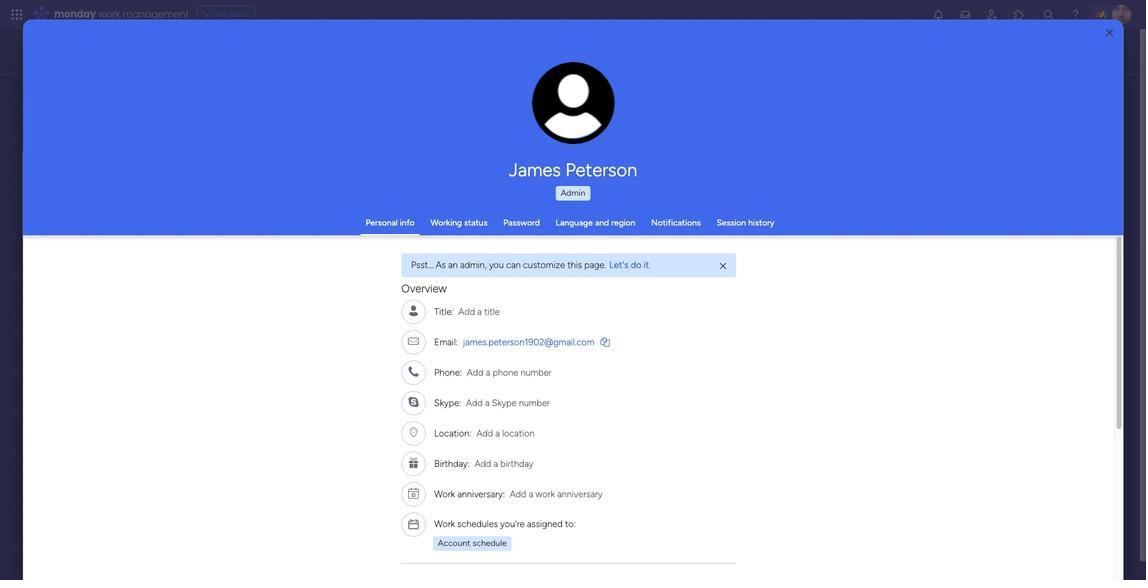 Task type: describe. For each thing, give the bounding box(es) containing it.
title: add a title
[[434, 307, 500, 318]]

title
[[484, 307, 500, 318]]

anniversary:
[[457, 489, 505, 500]]

account schedule
[[438, 539, 507, 549]]

public board image for marketing plan
[[281, 222, 294, 236]]

overview
[[401, 282, 447, 296]]

marketing
[[299, 223, 344, 234]]

language
[[556, 218, 593, 228]]

planning
[[566, 368, 608, 382]]

language and region
[[556, 218, 636, 228]]

status
[[464, 218, 488, 228]]

apps image
[[1014, 9, 1026, 21]]

and
[[595, 218, 610, 228]]

phone: add a phone number
[[434, 368, 552, 379]]

workspace image
[[491, 367, 520, 397]]

change
[[548, 110, 575, 119]]

work management > main workspace for component icon
[[94, 243, 236, 253]]

management for component image
[[317, 243, 367, 253]]

work for work anniversary: add a work anniversary
[[434, 489, 455, 500]]

workspace for component icon
[[195, 243, 236, 253]]

work right monday
[[98, 7, 120, 21]]

number for skype: add a skype number
[[519, 398, 550, 409]]

monday
[[54, 7, 96, 21]]

work right component image
[[296, 243, 315, 253]]

it
[[644, 260, 649, 271]]

marketing plan
[[299, 223, 365, 234]]

skype: add a skype number
[[434, 398, 550, 409]]

> for component icon
[[167, 243, 172, 253]]

help image
[[1070, 9, 1082, 21]]

change profile picture
[[548, 110, 600, 129]]

to:
[[565, 519, 576, 530]]

notifications link
[[652, 218, 701, 228]]

card
[[132, 223, 154, 234]]

location:
[[434, 429, 472, 440]]

this
[[568, 260, 582, 271]]

customize
[[523, 260, 565, 271]]

birthday:
[[434, 459, 470, 470]]

main for component icon
[[174, 243, 192, 253]]

copied! image
[[601, 338, 610, 347]]

a for location
[[495, 429, 500, 440]]

a for birthday
[[494, 459, 498, 470]]

password
[[504, 218, 540, 228]]

session history
[[717, 218, 775, 228]]

change profile picture button
[[532, 62, 615, 145]]

work management > main workspace for component image
[[296, 243, 438, 253]]

can
[[506, 260, 521, 271]]

component image
[[281, 241, 292, 252]]

james peterson button
[[406, 159, 741, 181]]

page.
[[585, 260, 606, 271]]

you're
[[500, 519, 525, 530]]

personal info link
[[366, 218, 415, 228]]

schedules
[[457, 519, 498, 530]]

trading card game
[[96, 223, 183, 234]]

skype
[[492, 398, 517, 409]]

profile
[[577, 110, 600, 119]]

password link
[[504, 218, 540, 228]]

add to favorites image
[[240, 222, 252, 235]]

region
[[612, 218, 636, 228]]

james peterson image
[[1113, 5, 1132, 24]]

info
[[400, 218, 415, 228]]

quick search results list box
[[63, 114, 880, 275]]

peterson
[[566, 159, 638, 181]]

add to favorites image
[[442, 222, 454, 235]]

work right component icon
[[94, 243, 112, 253]]

title:
[[434, 307, 454, 318]]

game
[[156, 223, 183, 234]]

language and region link
[[556, 218, 636, 228]]

location: add a location
[[434, 429, 535, 440]]

james.peterson1902@gmail.com
[[463, 337, 595, 348]]

you
[[489, 260, 504, 271]]

work anniversary: add a work anniversary
[[434, 489, 603, 500]]

work for work schedules you're assigned to:
[[434, 519, 455, 530]]



Task type: vqa. For each thing, say whether or not it's contained in the screenshot.
Updates
no



Task type: locate. For each thing, give the bounding box(es) containing it.
0 horizontal spatial main
[[174, 243, 192, 253]]

add up birthday: add a birthday
[[477, 429, 493, 440]]

james peterson
[[509, 159, 638, 181]]

assigned
[[527, 519, 563, 530]]

work schedules you're assigned to:
[[434, 519, 576, 530]]

location
[[502, 429, 535, 440]]

plan
[[346, 223, 365, 234]]

birthday
[[501, 459, 534, 470]]

work management > main workspace down game
[[94, 243, 236, 253]]

project
[[528, 368, 564, 382]]

> for component image
[[369, 243, 374, 253]]

1 vertical spatial work
[[434, 519, 455, 530]]

history
[[749, 218, 775, 228]]

2 main from the left
[[377, 243, 395, 253]]

email:
[[434, 337, 458, 348]]

personal info
[[366, 218, 415, 228]]

add for add a title
[[459, 307, 475, 318]]

phone
[[493, 368, 518, 379]]

workspace
[[195, 243, 236, 253], [397, 243, 438, 253]]

admin
[[561, 188, 586, 198]]

psst...
[[411, 260, 434, 271]]

1 horizontal spatial main
[[377, 243, 395, 253]]

see plans
[[213, 9, 250, 19]]

work
[[98, 7, 120, 21], [94, 243, 112, 253], [296, 243, 315, 253], [536, 489, 555, 500]]

add for add a birthday
[[475, 459, 491, 470]]

2 public board image from the left
[[281, 222, 294, 236]]

0 horizontal spatial public board image
[[79, 222, 92, 236]]

a left phone
[[486, 368, 490, 379]]

add for add a skype number
[[466, 398, 483, 409]]

account
[[438, 539, 471, 549]]

session history link
[[717, 218, 775, 228]]

2 work management > main workspace from the left
[[296, 243, 438, 253]]

an
[[448, 260, 458, 271]]

add right skype:
[[466, 398, 483, 409]]

as
[[436, 260, 446, 271]]

monday work management
[[54, 7, 189, 21]]

work inside james peterson dialog
[[536, 489, 555, 500]]

2 work from the top
[[434, 519, 455, 530]]

0 horizontal spatial >
[[167, 243, 172, 253]]

close image
[[1107, 28, 1114, 37]]

james peterson dialog
[[23, 19, 1124, 581]]

1 workspace from the left
[[195, 243, 236, 253]]

number
[[521, 368, 552, 379], [519, 398, 550, 409]]

a
[[477, 307, 482, 318], [486, 368, 490, 379], [485, 398, 490, 409], [495, 429, 500, 440], [494, 459, 498, 470], [529, 489, 533, 500]]

work
[[434, 489, 455, 500], [434, 519, 455, 530]]

picture
[[561, 120, 586, 129]]

1 work from the top
[[434, 489, 455, 500]]

1 vertical spatial number
[[519, 398, 550, 409]]

working status
[[431, 218, 488, 228]]

0 vertical spatial number
[[521, 368, 552, 379]]

add down birthday
[[510, 489, 527, 500]]

anniversary
[[557, 489, 603, 500]]

add for add a location
[[477, 429, 493, 440]]

select product image
[[11, 9, 23, 21]]

main
[[174, 243, 192, 253], [377, 243, 395, 253]]

1 horizontal spatial workspace
[[397, 243, 438, 253]]

james
[[509, 159, 561, 181]]

work management > main workspace
[[94, 243, 236, 253], [296, 243, 438, 253]]

public board image up component image
[[281, 222, 294, 236]]

0 vertical spatial work
[[434, 489, 455, 500]]

work down birthday:
[[434, 489, 455, 500]]

1 horizontal spatial public board image
[[281, 222, 294, 236]]

work up 'account'
[[434, 519, 455, 530]]

number for phone: add a phone number
[[521, 368, 552, 379]]

main down personal
[[377, 243, 395, 253]]

a up assigned
[[529, 489, 533, 500]]

> down game
[[167, 243, 172, 253]]

session
[[717, 218, 747, 228]]

inbox image
[[960, 9, 972, 21]]

phone:
[[434, 368, 462, 379]]

add down location: add a location
[[475, 459, 491, 470]]

management for component icon
[[114, 243, 165, 253]]

schedule
[[473, 539, 507, 549]]

management
[[123, 7, 189, 21], [114, 243, 165, 253], [317, 243, 367, 253]]

1 work management > main workspace from the left
[[94, 243, 236, 253]]

admin,
[[460, 260, 487, 271]]

let's
[[610, 260, 629, 271]]

see
[[213, 9, 227, 19]]

invite members image
[[987, 9, 999, 21]]

> down personal
[[369, 243, 374, 253]]

trading
[[96, 223, 130, 234]]

working status link
[[431, 218, 488, 228]]

1 > from the left
[[167, 243, 172, 253]]

main for component image
[[377, 243, 395, 253]]

number right phone
[[521, 368, 552, 379]]

personal
[[366, 218, 398, 228]]

p
[[501, 373, 509, 391]]

1 main from the left
[[174, 243, 192, 253]]

public board image for trading card game
[[79, 222, 92, 236]]

public board image
[[79, 222, 92, 236], [281, 222, 294, 236]]

a for title
[[477, 307, 482, 318]]

skype:
[[434, 398, 461, 409]]

notifications image
[[933, 9, 945, 21]]

work up assigned
[[536, 489, 555, 500]]

a left title
[[477, 307, 482, 318]]

see plans button
[[196, 5, 255, 24]]

>
[[167, 243, 172, 253], [369, 243, 374, 253]]

notifications
[[652, 218, 701, 228]]

add
[[459, 307, 475, 318], [467, 368, 484, 379], [466, 398, 483, 409], [477, 429, 493, 440], [475, 459, 491, 470], [510, 489, 527, 500]]

dapulse x slim image
[[720, 261, 727, 272]]

workspace for component image
[[397, 243, 438, 253]]

add right "title:"
[[459, 307, 475, 318]]

a left location
[[495, 429, 500, 440]]

1 horizontal spatial work management > main workspace
[[296, 243, 438, 253]]

2 workspace from the left
[[397, 243, 438, 253]]

a left birthday
[[494, 459, 498, 470]]

account schedule button
[[433, 537, 512, 551]]

main down game
[[174, 243, 192, 253]]

birthday: add a birthday
[[434, 459, 534, 470]]

project planning
[[528, 368, 608, 382]]

psst... as an admin, you can customize this page. let's do it
[[411, 260, 649, 271]]

add right phone:
[[467, 368, 484, 379]]

public board image up component icon
[[79, 222, 92, 236]]

working
[[431, 218, 462, 228]]

do
[[631, 260, 642, 271]]

a for skype
[[485, 398, 490, 409]]

component image
[[79, 241, 89, 252]]

0 horizontal spatial work management > main workspace
[[94, 243, 236, 253]]

add for add a phone number
[[467, 368, 484, 379]]

a left skype
[[485, 398, 490, 409]]

0 horizontal spatial workspace
[[195, 243, 236, 253]]

search everything image
[[1043, 9, 1056, 21]]

plans
[[230, 9, 250, 19]]

number right skype
[[519, 398, 550, 409]]

a for phone
[[486, 368, 490, 379]]

1 public board image from the left
[[79, 222, 92, 236]]

1 horizontal spatial >
[[369, 243, 374, 253]]

work management > main workspace down plan
[[296, 243, 438, 253]]

2 > from the left
[[369, 243, 374, 253]]



